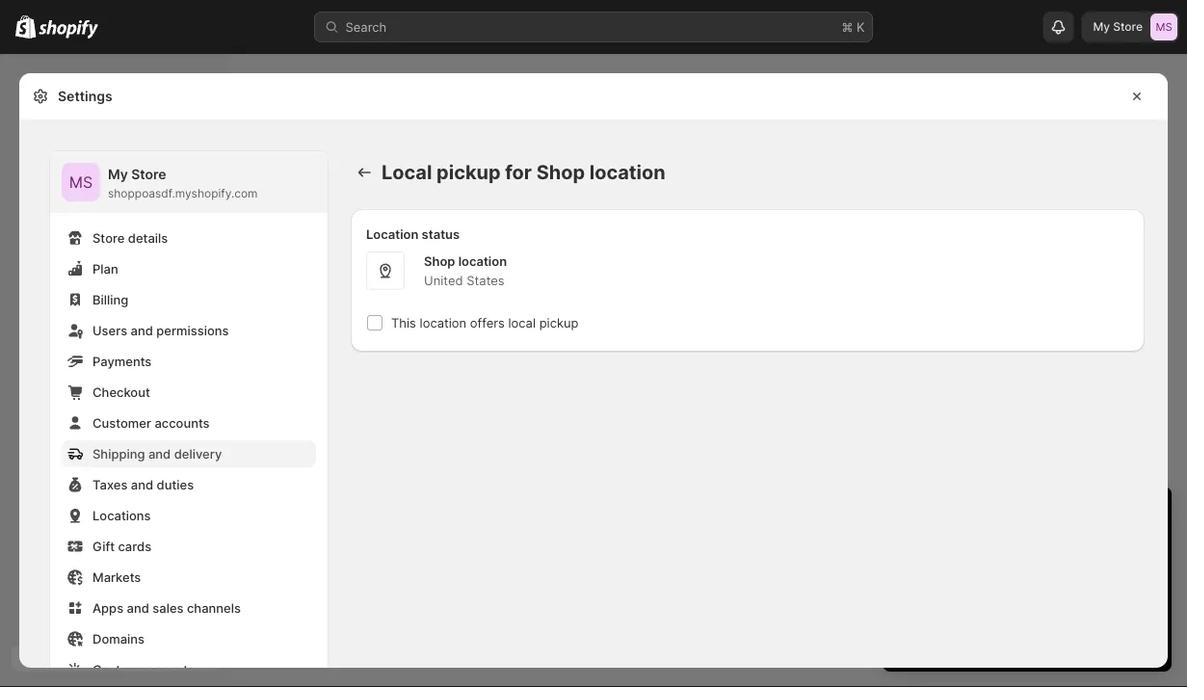 Task type: vqa. For each thing, say whether or not it's contained in the screenshot.
the right Size
no



Task type: describe. For each thing, give the bounding box(es) containing it.
users
[[93, 323, 127, 338]]

delivery
[[174, 446, 222, 461]]

states
[[467, 273, 505, 288]]

and for apps
[[127, 600, 149, 615]]

locations
[[93, 508, 151, 523]]

my store image
[[62, 163, 100, 201]]

permissions
[[156, 323, 229, 338]]

ms button
[[62, 163, 100, 201]]

my for my store
[[1093, 20, 1110, 34]]

⌘
[[842, 19, 853, 34]]

locations link
[[62, 502, 316, 529]]

shipping
[[93, 446, 145, 461]]

and for users
[[131, 323, 153, 338]]

shipping and delivery link
[[62, 440, 316, 467]]

this
[[391, 315, 416, 330]]

apps and sales channels link
[[62, 595, 316, 622]]

1 horizontal spatial pickup
[[539, 315, 579, 330]]

my store shoppoasdf.myshopify.com
[[108, 166, 258, 200]]

shop location united states
[[424, 253, 507, 288]]

customer for customer accounts
[[93, 415, 151, 430]]

plan
[[93, 261, 118, 276]]

status
[[422, 226, 460, 241]]

my store image
[[1151, 13, 1178, 40]]

customer accounts link
[[62, 410, 316, 437]]

settings dialog
[[19, 73, 1168, 687]]

gift cards
[[93, 539, 151, 554]]

and for shipping
[[148, 446, 171, 461]]

users and permissions
[[93, 323, 229, 338]]

shop inside shop location united states
[[424, 253, 455, 268]]

3 days left in your trial element
[[883, 537, 1172, 672]]

checkout link
[[62, 379, 316, 406]]

offers
[[470, 315, 505, 330]]

gift
[[93, 539, 115, 554]]

⌘ k
[[842, 19, 865, 34]]

0 vertical spatial pickup
[[437, 160, 501, 184]]



Task type: locate. For each thing, give the bounding box(es) containing it.
location for states
[[458, 253, 507, 268]]

plan link
[[62, 255, 316, 282]]

0 vertical spatial customer
[[93, 415, 151, 430]]

local
[[508, 315, 536, 330]]

markets
[[93, 570, 141, 585]]

1 vertical spatial customer
[[93, 662, 151, 677]]

2 vertical spatial store
[[93, 230, 125, 245]]

2 vertical spatial location
[[420, 315, 467, 330]]

dialog
[[1176, 73, 1187, 687]]

my left my store image
[[1093, 20, 1110, 34]]

2 horizontal spatial store
[[1113, 20, 1143, 34]]

2 customer from the top
[[93, 662, 151, 677]]

1 vertical spatial shop
[[424, 253, 455, 268]]

1 customer from the top
[[93, 415, 151, 430]]

store inside the my store shoppoasdf.myshopify.com
[[131, 166, 166, 183]]

for
[[505, 160, 532, 184]]

0 horizontal spatial pickup
[[437, 160, 501, 184]]

my right ms button at the top
[[108, 166, 128, 183]]

and right users
[[131, 323, 153, 338]]

0 vertical spatial store
[[1113, 20, 1143, 34]]

0 horizontal spatial my
[[108, 166, 128, 183]]

pickup right local
[[539, 315, 579, 330]]

store details
[[93, 230, 168, 245]]

shoppoasdf.myshopify.com
[[108, 186, 258, 200]]

pickup left for
[[437, 160, 501, 184]]

and for taxes
[[131, 477, 153, 492]]

domains link
[[62, 625, 316, 652]]

united
[[424, 273, 463, 288]]

shopify image
[[15, 15, 36, 38]]

k
[[857, 19, 865, 34]]

local pickup for shop location
[[382, 160, 666, 184]]

billing link
[[62, 286, 316, 313]]

shipping and delivery
[[93, 446, 222, 461]]

customer down 'domains'
[[93, 662, 151, 677]]

shop
[[536, 160, 585, 184], [424, 253, 455, 268]]

events
[[155, 662, 195, 677]]

payments
[[93, 354, 152, 369]]

1 vertical spatial pickup
[[539, 315, 579, 330]]

search
[[345, 19, 387, 34]]

shop up united
[[424, 253, 455, 268]]

gift cards link
[[62, 533, 316, 560]]

store up "plan"
[[93, 230, 125, 245]]

store up shoppoasdf.myshopify.com
[[131, 166, 166, 183]]

1 vertical spatial location
[[458, 253, 507, 268]]

duties
[[157, 477, 194, 492]]

taxes and duties link
[[62, 471, 316, 498]]

0 vertical spatial location
[[590, 160, 666, 184]]

my store
[[1093, 20, 1143, 34]]

details
[[128, 230, 168, 245]]

local
[[382, 160, 432, 184]]

and
[[131, 323, 153, 338], [148, 446, 171, 461], [131, 477, 153, 492], [127, 600, 149, 615]]

taxes and duties
[[93, 477, 194, 492]]

shop settings menu element
[[50, 151, 328, 687]]

location status
[[366, 226, 460, 241]]

customer accounts
[[93, 415, 210, 430]]

shopify image
[[39, 20, 99, 39]]

0 horizontal spatial shop
[[424, 253, 455, 268]]

location inside shop location united states
[[458, 253, 507, 268]]

customer events link
[[62, 656, 316, 683]]

store left my store image
[[1113, 20, 1143, 34]]

1 horizontal spatial shop
[[536, 160, 585, 184]]

store for my store
[[1113, 20, 1143, 34]]

store for my store shoppoasdf.myshopify.com
[[131, 166, 166, 183]]

apps
[[93, 600, 123, 615]]

apps and sales channels
[[93, 600, 241, 615]]

customer
[[93, 415, 151, 430], [93, 662, 151, 677]]

customer for customer events
[[93, 662, 151, 677]]

location
[[366, 226, 419, 241]]

sales
[[153, 600, 184, 615]]

0 vertical spatial shop
[[536, 160, 585, 184]]

payments link
[[62, 348, 316, 375]]

my for my store shoppoasdf.myshopify.com
[[108, 166, 128, 183]]

my inside the my store shoppoasdf.myshopify.com
[[108, 166, 128, 183]]

checkout
[[93, 385, 150, 399]]

customer down checkout at the bottom of the page
[[93, 415, 151, 430]]

markets link
[[62, 564, 316, 591]]

1 horizontal spatial store
[[131, 166, 166, 183]]

and down customer accounts
[[148, 446, 171, 461]]

domains
[[93, 631, 145, 646]]

shop right for
[[536, 160, 585, 184]]

and right apps
[[127, 600, 149, 615]]

0 horizontal spatial store
[[93, 230, 125, 245]]

store details link
[[62, 225, 316, 252]]

customer events
[[93, 662, 195, 677]]

taxes
[[93, 477, 128, 492]]

location
[[590, 160, 666, 184], [458, 253, 507, 268], [420, 315, 467, 330]]

channels
[[187, 600, 241, 615]]

and right the "taxes"
[[131, 477, 153, 492]]

1 horizontal spatial my
[[1093, 20, 1110, 34]]

settings
[[58, 88, 112, 105]]

1 vertical spatial store
[[131, 166, 166, 183]]

users and permissions link
[[62, 317, 316, 344]]

pickup
[[437, 160, 501, 184], [539, 315, 579, 330]]

accounts
[[155, 415, 210, 430]]

this location offers local pickup
[[391, 315, 579, 330]]

1 vertical spatial my
[[108, 166, 128, 183]]

store
[[1113, 20, 1143, 34], [131, 166, 166, 183], [93, 230, 125, 245]]

0 vertical spatial my
[[1093, 20, 1110, 34]]

billing
[[93, 292, 128, 307]]

my
[[1093, 20, 1110, 34], [108, 166, 128, 183]]

location for local
[[420, 315, 467, 330]]

cards
[[118, 539, 151, 554]]



